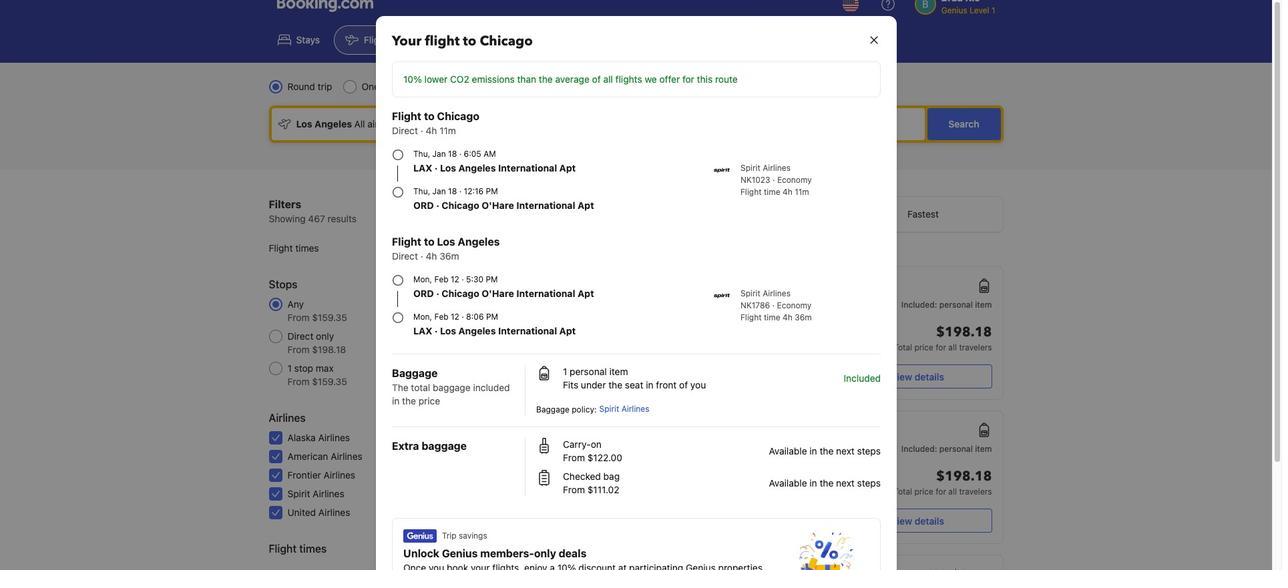 Task type: locate. For each thing, give the bounding box(es) containing it.
1 steps from the top
[[857, 446, 881, 457]]

baggage for baggage
[[392, 367, 437, 379]]

0 horizontal spatial 36m
[[439, 251, 459, 262]]

details for 6:05 am lax .
[[915, 371, 945, 382]]

$159.35 down max
[[312, 376, 347, 387]]

apt inside thu, jan 18 · 12:16 pm ord · chicago o'hare international apt
[[577, 200, 594, 211]]

2 flight times from the top
[[269, 543, 327, 555]]

feb up 1 personal item fits under the seat in front of you
[[604, 355, 618, 365]]

only left deals
[[534, 548, 556, 560]]

from down stop
[[288, 376, 310, 387]]

spirit up nk1023
[[741, 163, 760, 173]]

chicago up flight to los angeles direct · 4h 36m
[[442, 200, 479, 211]]

0 horizontal spatial 1
[[288, 363, 292, 374]]

1 available from the top
[[769, 446, 807, 457]]

view details button for 6:05 am lax .
[[843, 365, 992, 389]]

chicago inside 'mon, feb 12 · 5:30 pm ord · chicago o'hare international apt'
[[442, 288, 479, 299]]

baggage inside baggage the total baggage included in the price
[[392, 367, 437, 379]]

1 view details from the top
[[891, 371, 945, 382]]

travelers for 6:05 am lax . jan 18
[[960, 487, 992, 497]]

12:16
[[464, 186, 483, 196], [775, 280, 802, 292], [775, 424, 802, 436]]

0 vertical spatial of
[[592, 73, 601, 85]]

1 vertical spatial of
[[679, 379, 688, 391]]

of left you
[[679, 379, 688, 391]]

your flight to chicago dialog
[[360, 0, 913, 571]]

los for thu, jan 18 · 6:05 am lax · los angeles international apt
[[440, 162, 456, 174]]

apt for mon, feb 12 · 8:06 pm lax · los angeles international apt
[[559, 325, 576, 337]]

angeles inside 'mon, feb 12 · 8:06 pm lax · los angeles international apt'
[[458, 325, 496, 337]]

stops
[[269, 279, 298, 291]]

angeles down 8:06 at the bottom left
[[458, 325, 496, 337]]

2 view details button from the top
[[843, 509, 992, 533]]

2 details from the top
[[915, 515, 945, 527]]

. up . feb 12
[[597, 292, 599, 302]]

direct inside flight to los angeles direct · 4h 36m
[[392, 251, 418, 262]]

2 available from the top
[[769, 478, 807, 489]]

.
[[597, 292, 599, 302], [792, 292, 795, 302], [599, 353, 601, 363], [790, 353, 796, 363], [597, 436, 599, 446], [792, 436, 795, 446]]

direct for direct only from $198.18
[[288, 331, 314, 342]]

times down showing 467 results
[[295, 242, 319, 254]]

1 vertical spatial los
[[437, 236, 455, 248]]

2 vertical spatial 6:05
[[579, 424, 604, 436]]

the up 1:36 am
[[820, 446, 834, 457]]

$159.35 up the direct only from $198.18
[[312, 312, 347, 323]]

route
[[715, 73, 738, 85]]

1 inside 1 stop max from $159.35
[[288, 363, 292, 374]]

1 vertical spatial available in the next steps
[[769, 478, 881, 489]]

1 left stop
[[288, 363, 292, 374]]

1 next from the top
[[836, 446, 855, 457]]

personal inside 1 personal item fits under the seat in front of you
[[570, 366, 607, 377]]

spirit airlines up policy:
[[537, 377, 587, 387]]

8:06
[[466, 312, 484, 322]]

airlines up frontier airlines
[[331, 451, 363, 462]]

o'hare inside 'mon, feb 12 · 5:30 pm ord · chicago o'hare international apt'
[[481, 288, 514, 299]]

1 vertical spatial 36m
[[795, 313, 812, 323]]

from down checked
[[563, 484, 585, 496]]

0 vertical spatial time
[[764, 187, 780, 197]]

0 vertical spatial included:
[[902, 300, 938, 310]]

2 mon, from the top
[[413, 312, 432, 322]]

baggage
[[433, 382, 470, 393], [421, 440, 467, 452]]

0 vertical spatial view
[[891, 371, 913, 382]]

1 12:16 pm ord . jan 18 from the top
[[773, 280, 821, 305]]

1 horizontal spatial flights
[[646, 81, 673, 92]]

any from $159.35
[[288, 299, 347, 323]]

1 $159.35 from the top
[[312, 312, 347, 323]]

2 total from the top
[[894, 487, 913, 497]]

flight inside flight to los angeles direct · 4h 36m
[[392, 236, 421, 248]]

jan up 1:36 am
[[797, 439, 810, 449]]

view details
[[891, 371, 945, 382], [891, 515, 945, 527]]

1 o'hare from the top
[[481, 200, 514, 211]]

1 vertical spatial next
[[836, 478, 855, 489]]

chicago inside flight to chicago direct · 4h 11m
[[437, 110, 479, 122]]

from down any
[[288, 312, 310, 323]]

fits
[[563, 379, 578, 391]]

18 left reset all button
[[448, 186, 457, 196]]

all inside button
[[489, 198, 499, 210]]

stays
[[296, 34, 320, 45]]

unlock
[[403, 548, 439, 560]]

apt for thu, jan 18 · 6:05 am lax · los angeles international apt
[[559, 162, 576, 174]]

genius image
[[403, 530, 437, 543], [403, 530, 437, 543], [795, 532, 853, 571], [537, 566, 570, 571], [537, 566, 570, 571], [918, 569, 976, 571]]

1 vertical spatial for
[[936, 343, 947, 353]]

12:16 pm ord . jan 18 for 6:05 am lax . jan 18
[[773, 424, 821, 449]]

0 vertical spatial $198.18 total price for all travelers
[[894, 323, 992, 353]]

reset down savings
[[474, 542, 499, 553]]

thu, down flight to chicago direct · 4h 11m
[[413, 149, 430, 159]]

mon, for ord
[[413, 275, 432, 285]]

los inside flight to los angeles direct · 4h 36m
[[437, 236, 455, 248]]

ord inside thu, jan 18 · 12:16 pm ord · chicago o'hare international apt
[[413, 200, 434, 211]]

jan left reset all button
[[432, 186, 446, 196]]

2 vertical spatial feb
[[604, 355, 618, 365]]

2 included: from the top
[[902, 444, 938, 454]]

available for from $111.02
[[769, 478, 807, 489]]

chicago down city
[[437, 110, 479, 122]]

1 available in the next steps from the top
[[769, 446, 881, 457]]

1 time from the top
[[764, 187, 780, 197]]

0 vertical spatial item
[[975, 300, 992, 310]]

0 vertical spatial view details
[[891, 371, 945, 382]]

1 vertical spatial to
[[424, 110, 434, 122]]

united
[[288, 507, 316, 518]]

12:16 pm ord . jan 18 right nk1786
[[773, 280, 821, 305]]

260
[[481, 507, 499, 518]]

2 thu, from the top
[[413, 186, 430, 196]]

baggage policy: spirit airlines
[[536, 404, 649, 415]]

1 horizontal spatial 36m
[[795, 313, 812, 323]]

direct flights only
[[618, 81, 693, 92]]

1 vertical spatial baggage
[[536, 405, 569, 415]]

thu, inside thu, jan 18 · 6:05 am lax · los angeles international apt
[[413, 149, 430, 159]]

2 vertical spatial personal
[[940, 444, 973, 454]]

. inside . feb 12
[[599, 353, 601, 363]]

0 vertical spatial available in the next steps
[[769, 446, 881, 457]]

spirit airlines
[[537, 317, 587, 327], [537, 377, 587, 387], [537, 461, 587, 471], [288, 488, 345, 500]]

18 inside thu, jan 18 · 6:05 am lax · los angeles international apt
[[448, 149, 457, 159]]

thu, left reset all button
[[413, 186, 430, 196]]

available in the next steps
[[769, 446, 881, 457], [769, 478, 881, 489]]

0 vertical spatial mon,
[[413, 275, 432, 285]]

chicago right + at the left top of the page
[[480, 32, 533, 50]]

spirit
[[741, 163, 760, 173], [741, 289, 760, 299], [537, 317, 557, 327], [537, 377, 557, 387], [599, 404, 619, 414], [537, 461, 557, 471], [288, 488, 310, 500]]

6:05 inside 6:05 am lax .
[[579, 280, 604, 292]]

5:30
[[466, 275, 483, 285]]

0 horizontal spatial tab list
[[269, 562, 499, 571]]

personal for 6:05 am lax . jan 18
[[940, 444, 973, 454]]

0 vertical spatial only
[[675, 81, 693, 92]]

pm inside thu, jan 18 · 12:16 pm ord · chicago o'hare international apt
[[486, 186, 498, 196]]

0 vertical spatial available
[[769, 446, 807, 457]]

1 vertical spatial item
[[609, 366, 628, 377]]

12 inside . feb 12
[[620, 355, 629, 365]]

from inside checked bag from $111.02
[[563, 484, 585, 496]]

economy right city
[[480, 81, 520, 92]]

mon, left 8:06 at the bottom left
[[413, 312, 432, 322]]

international inside thu, jan 18 · 6:05 am lax · los angeles international apt
[[498, 162, 557, 174]]

economy for flight to chicago
[[777, 175, 812, 185]]

direct inside the direct only from $198.18
[[288, 331, 314, 342]]

international inside 'mon, feb 12 · 5:30 pm ord · chicago o'hare international apt'
[[516, 288, 575, 299]]

$198.18 total price for all travelers for 6:05 am lax .
[[894, 323, 992, 353]]

0 vertical spatial details
[[915, 371, 945, 382]]

am
[[483, 149, 496, 159], [607, 280, 624, 292], [607, 424, 624, 436], [804, 485, 821, 497]]

36m inside spirit airlines nk1786 · economy flight time 4h 36m
[[795, 313, 812, 323]]

economy right nk1786
[[777, 301, 812, 311]]

1 vertical spatial flight times
[[269, 543, 327, 555]]

included
[[844, 373, 881, 384]]

los inside 'mon, feb 12 · 8:06 pm lax · los angeles international apt'
[[440, 325, 456, 337]]

1 vertical spatial personal
[[570, 366, 607, 377]]

travelers for 6:05 am lax .
[[960, 343, 992, 353]]

2 vertical spatial only
[[534, 548, 556, 560]]

1 vertical spatial 12:16
[[775, 280, 802, 292]]

4h 11m
[[686, 423, 713, 433]]

the
[[539, 73, 553, 85], [608, 379, 622, 391], [402, 395, 416, 407], [820, 446, 834, 457], [820, 478, 834, 489]]

1 thu, from the top
[[413, 149, 430, 159]]

1 total from the top
[[894, 343, 913, 353]]

the right than
[[539, 73, 553, 85]]

2 vertical spatial 11m
[[698, 423, 713, 433]]

1 vertical spatial included:
[[902, 444, 938, 454]]

baggage the total baggage included in the price
[[392, 367, 510, 407]]

12 inside 'mon, feb 12 · 8:06 pm lax · los angeles international apt'
[[451, 312, 459, 322]]

view for 6:05 am lax . jan 18
[[891, 515, 913, 527]]

one
[[362, 81, 379, 92]]

baggage down "fits" at the bottom of the page
[[536, 405, 569, 415]]

chicago down 5:30
[[442, 288, 479, 299]]

. down spirit airlines nk1786 · economy flight time 4h 36m
[[790, 353, 796, 363]]

apt inside 'mon, feb 12 · 5:30 pm ord · chicago o'hare international apt'
[[577, 288, 594, 299]]

united airlines
[[288, 507, 350, 518]]

1 $198.18 total price for all travelers from the top
[[894, 323, 992, 353]]

from inside carry-on from $122.00
[[563, 452, 585, 464]]

2 travelers from the top
[[960, 487, 992, 497]]

airlines down carry-
[[559, 461, 587, 471]]

spirit airlines image
[[714, 288, 730, 304]]

reset down thu, jan 18 · 6:05 am lax · los angeles international apt
[[462, 198, 487, 210]]

economy for flight to los angeles
[[777, 301, 812, 311]]

available
[[769, 446, 807, 457], [769, 478, 807, 489]]

$159.35 inside any from $159.35
[[312, 312, 347, 323]]

mon, down flight to los angeles direct · 4h 36m
[[413, 275, 432, 285]]

0 vertical spatial $159.35
[[312, 312, 347, 323]]

to inside flight to los angeles direct · 4h 36m
[[424, 236, 434, 248]]

ord up flight to los angeles direct · 4h 36m
[[413, 200, 434, 211]]

1 vertical spatial only
[[316, 331, 334, 342]]

1 vertical spatial times
[[299, 543, 327, 555]]

12:16 for 6:05 am lax . jan 18
[[775, 424, 802, 436]]

angeles up reset all
[[458, 162, 496, 174]]

nk1786
[[741, 301, 770, 311]]

from for direct only
[[288, 344, 310, 355]]

1 vertical spatial time
[[764, 313, 780, 323]]

jan inside thu, jan 18 · 12:16 pm ord · chicago o'hare international apt
[[432, 186, 446, 196]]

1 up "fits" at the bottom of the page
[[563, 366, 567, 377]]

0 vertical spatial view details button
[[843, 365, 992, 389]]

details for 6:05 am lax . jan 18
[[915, 515, 945, 527]]

price
[[915, 343, 934, 353], [418, 395, 440, 407], [915, 487, 934, 497]]

mon, inside 'mon, feb 12 · 5:30 pm ord · chicago o'hare international apt'
[[413, 275, 432, 285]]

o'hare
[[481, 200, 514, 211], [481, 288, 514, 299]]

the right 1:36
[[820, 478, 834, 489]]

from for carry-on
[[563, 452, 585, 464]]

0 horizontal spatial only
[[316, 331, 334, 342]]

flight times down showing
[[269, 242, 319, 254]]

tab list
[[526, 197, 1003, 233], [269, 562, 499, 571]]

0 vertical spatial los
[[440, 162, 456, 174]]

12:16 pm ord . jan 18 up 1:36 am
[[773, 424, 821, 449]]

included: for 6:05 am lax . jan 18
[[902, 444, 938, 454]]

filters
[[269, 198, 301, 210]]

1 horizontal spatial only
[[534, 548, 556, 560]]

0 vertical spatial 6:05
[[464, 149, 481, 159]]

1 vertical spatial $159.35
[[312, 376, 347, 387]]

2 vertical spatial for
[[936, 487, 947, 497]]

spirit up nk1786
[[741, 289, 760, 299]]

2 vertical spatial angeles
[[458, 325, 496, 337]]

time down nk1786
[[764, 313, 780, 323]]

2 view from the top
[[891, 515, 913, 527]]

angeles inside thu, jan 18 · 6:05 am lax · los angeles international apt
[[458, 162, 496, 174]]

the down the
[[402, 395, 416, 407]]

for
[[682, 73, 694, 85], [936, 343, 947, 353], [936, 487, 947, 497]]

0 vertical spatial 12:16
[[464, 186, 483, 196]]

the inside 1 personal item fits under the seat in front of you
[[608, 379, 622, 391]]

1 stop max from $159.35
[[288, 363, 347, 387]]

0 vertical spatial angeles
[[458, 162, 496, 174]]

international left 6:05 am lax .
[[516, 288, 575, 299]]

0 vertical spatial baggage
[[433, 382, 470, 393]]

jan down flight to chicago direct · 4h 11m
[[432, 149, 446, 159]]

time inside spirit airlines nk1786 · economy flight time 4h 36m
[[764, 313, 780, 323]]

0 vertical spatial baggage
[[392, 367, 437, 379]]

0 vertical spatial times
[[295, 242, 319, 254]]

front
[[656, 379, 677, 391]]

1 view details button from the top
[[843, 365, 992, 389]]

spirit left checked
[[537, 461, 557, 471]]

total
[[411, 382, 430, 393]]

0 vertical spatial 36m
[[439, 251, 459, 262]]

flight inside flight + hotel link
[[437, 34, 461, 45]]

baggage for baggage policy:
[[536, 405, 569, 415]]

thu, for ord
[[413, 186, 430, 196]]

0 vertical spatial to
[[463, 32, 476, 50]]

spirit inside spirit airlines nk1786 · economy flight time 4h 36m
[[741, 289, 760, 299]]

1 vertical spatial price
[[418, 395, 440, 407]]

1 vertical spatial baggage
[[421, 440, 467, 452]]

ord right nk1786
[[773, 295, 790, 305]]

economy
[[480, 81, 520, 92], [777, 175, 812, 185], [777, 301, 812, 311]]

0 vertical spatial flight times
[[269, 242, 319, 254]]

in down the
[[392, 395, 399, 407]]

spirit right policy:
[[599, 404, 619, 414]]

apt inside thu, jan 18 · 6:05 am lax · los angeles international apt
[[559, 162, 576, 174]]

under
[[581, 379, 606, 391]]

0 vertical spatial price
[[915, 343, 934, 353]]

2 included: personal item from the top
[[902, 444, 992, 454]]

o'hare for mon, feb 12 · 5:30 pm ord · chicago o'hare international apt
[[481, 288, 514, 299]]

6:05 inside 6:05 am lax . jan 18
[[579, 424, 604, 436]]

apt inside 'mon, feb 12 · 8:06 pm lax · los angeles international apt'
[[559, 325, 576, 337]]

booking.com logo image
[[277, 0, 373, 12], [277, 0, 373, 12]]

1 vertical spatial view details
[[891, 515, 945, 527]]

reset for reset
[[474, 542, 499, 553]]

airlines up nk1023
[[763, 163, 791, 173]]

6:05 am lax .
[[579, 280, 624, 305]]

1 vertical spatial o'hare
[[481, 288, 514, 299]]

2 steps from the top
[[857, 478, 881, 489]]

the left seat
[[608, 379, 622, 391]]

·
[[420, 125, 423, 136], [459, 149, 461, 159], [434, 162, 438, 174], [773, 175, 775, 185], [459, 186, 461, 196], [436, 200, 439, 211], [420, 251, 423, 262], [461, 275, 464, 285], [436, 288, 439, 299], [772, 301, 775, 311], [461, 312, 464, 322], [434, 325, 438, 337]]

1 included: personal item from the top
[[902, 300, 992, 310]]

2 $159.35 from the top
[[312, 376, 347, 387]]

tab list down the unlock
[[269, 562, 499, 571]]

1 vertical spatial $198.18 total price for all travelers
[[894, 468, 992, 497]]

o'hare down thu, jan 18 · 6:05 am lax · los angeles international apt
[[481, 200, 514, 211]]

flight inside spirit airlines nk1786 · economy flight time 4h 36m
[[741, 313, 762, 323]]

international up thu, jan 18 · 12:16 pm ord · chicago o'hare international apt
[[498, 162, 557, 174]]

spirit left "fits" at the bottom of the page
[[537, 377, 557, 387]]

thu, inside thu, jan 18 · 12:16 pm ord · chicago o'hare international apt
[[413, 186, 430, 196]]

1 details from the top
[[915, 371, 945, 382]]

1 vertical spatial steps
[[857, 478, 881, 489]]

baggage
[[392, 367, 437, 379], [536, 405, 569, 415]]

tab list containing best
[[526, 197, 1003, 233]]

4h inside spirit airlines nk1023 · economy flight time 4h 11m
[[783, 187, 792, 197]]

baggage inside baggage the total baggage included in the price
[[433, 382, 470, 393]]

2 vertical spatial $198.18
[[937, 468, 992, 486]]

18 inside thu, jan 18 · 12:16 pm ord · chicago o'hare international apt
[[448, 186, 457, 196]]

from up stop
[[288, 344, 310, 355]]

1 mon, from the top
[[413, 275, 432, 285]]

reset inside reset all button
[[462, 198, 487, 210]]

of
[[592, 73, 601, 85], [679, 379, 688, 391]]

12 left 5:30
[[451, 275, 459, 285]]

jan right on
[[602, 439, 615, 449]]

1 vertical spatial $198.18
[[312, 344, 346, 355]]

12 up 1 personal item fits under the seat in front of you
[[620, 355, 629, 365]]

2 available in the next steps from the top
[[769, 478, 881, 489]]

economy right nk1023
[[777, 175, 812, 185]]

0 vertical spatial 12:16 pm ord . jan 18
[[773, 280, 821, 305]]

flights left the this
[[646, 81, 673, 92]]

0 vertical spatial 12
[[451, 275, 459, 285]]

international down 1087
[[498, 325, 557, 337]]

apt for thu, jan 18 · 12:16 pm ord · chicago o'hare international apt
[[577, 200, 594, 211]]

view details button
[[843, 365, 992, 389], [843, 509, 992, 533]]

0 horizontal spatial baggage
[[392, 367, 437, 379]]

18 up $122.00
[[617, 439, 626, 449]]

11m inside spirit airlines nk1023 · economy flight time 4h 11m
[[795, 187, 809, 197]]

ord inside 'mon, feb 12 · 5:30 pm ord · chicago o'hare international apt'
[[413, 288, 434, 299]]

spirit airlines nk1023 · economy flight time 4h 11m
[[741, 163, 812, 197]]

1 vertical spatial total
[[894, 487, 913, 497]]

trip savings
[[442, 531, 487, 541]]

0 vertical spatial reset
[[462, 198, 487, 210]]

1 vertical spatial available
[[769, 478, 807, 489]]

alaska
[[288, 432, 316, 444]]

4h inside spirit airlines nk1786 · economy flight time 4h 36m
[[783, 313, 792, 323]]

$198.18
[[937, 323, 992, 341], [312, 344, 346, 355], [937, 468, 992, 486]]

0 horizontal spatial flights
[[615, 73, 642, 85]]

18 down flight to chicago direct · 4h 11m
[[448, 149, 457, 159]]

feb inside . feb 12
[[604, 355, 618, 365]]

2 horizontal spatial only
[[675, 81, 693, 92]]

1 horizontal spatial 1
[[563, 366, 567, 377]]

1 view from the top
[[891, 371, 913, 382]]

next
[[836, 446, 855, 457], [836, 478, 855, 489]]

direct
[[618, 81, 644, 92], [392, 125, 418, 136], [392, 251, 418, 262], [688, 297, 711, 307], [288, 331, 314, 342]]

12 inside 'mon, feb 12 · 5:30 pm ord · chicago o'hare international apt'
[[451, 275, 459, 285]]

included: personal item
[[902, 300, 992, 310], [902, 444, 992, 454]]

1 vertical spatial travelers
[[960, 487, 992, 497]]

from inside the direct only from $198.18
[[288, 344, 310, 355]]

1 vertical spatial reset
[[474, 542, 499, 553]]

direct inside flight to chicago direct · 4h 11m
[[392, 125, 418, 136]]

o'hare down 5:30
[[481, 288, 514, 299]]

0 vertical spatial total
[[894, 343, 913, 353]]

pm
[[486, 186, 498, 196], [486, 275, 498, 285], [805, 280, 821, 292], [486, 312, 498, 322], [805, 424, 821, 436], [612, 485, 628, 497]]

thu, for lax
[[413, 149, 430, 159]]

1 included: from the top
[[902, 300, 938, 310]]

2 view details from the top
[[891, 515, 945, 527]]

2 vertical spatial los
[[440, 325, 456, 337]]

feb inside 'mon, feb 12 · 5:30 pm ord · chicago o'hare international apt'
[[434, 275, 448, 285]]

international left best
[[516, 200, 575, 211]]

feb down flight to los angeles direct · 4h 36m
[[434, 275, 448, 285]]

flight times down united
[[269, 543, 327, 555]]

showing
[[269, 213, 306, 224]]

international inside thu, jan 18 · 12:16 pm ord · chicago o'hare international apt
[[516, 200, 575, 211]]

to for los
[[424, 236, 434, 248]]

than
[[517, 73, 536, 85]]

international for thu, jan 18 · 6:05 am lax · los angeles international apt
[[498, 162, 557, 174]]

pm inside 'mon, feb 12 · 8:06 pm lax · los angeles international apt'
[[486, 312, 498, 322]]

view details button for 6:05 am lax . jan 18
[[843, 509, 992, 533]]

of right average
[[592, 73, 601, 85]]

flight inside flight to chicago direct · 4h 11m
[[392, 110, 421, 122]]

1 personal item fits under the seat in front of you
[[563, 366, 706, 391]]

2 time from the top
[[764, 313, 780, 323]]

2 horizontal spatial 11m
[[795, 187, 809, 197]]

baggage inside baggage policy: spirit airlines
[[536, 405, 569, 415]]

search
[[949, 118, 980, 130]]

18 inside 6:05 am lax . jan 18
[[617, 439, 626, 449]]

results
[[328, 213, 357, 224]]

. up $122.00
[[597, 436, 599, 446]]

0 vertical spatial next
[[836, 446, 855, 457]]

baggage right extra
[[421, 440, 467, 452]]

trip
[[442, 531, 456, 541]]

in right 1:36
[[810, 478, 817, 489]]

item
[[975, 300, 992, 310], [609, 366, 628, 377], [975, 444, 992, 454]]

0 horizontal spatial 11m
[[439, 125, 456, 136]]

0 vertical spatial $198.18
[[937, 323, 992, 341]]

baggage right total
[[433, 382, 470, 393]]

2 vertical spatial 12
[[620, 355, 629, 365]]

o'hare inside thu, jan 18 · 12:16 pm ord · chicago o'hare international apt
[[481, 200, 514, 211]]

mon, inside 'mon, feb 12 · 8:06 pm lax · los angeles international apt'
[[413, 312, 432, 322]]

2 next from the top
[[836, 478, 855, 489]]

view details for 6:05 am lax . jan 18
[[891, 515, 945, 527]]

1:36
[[779, 485, 802, 497]]

am for 1:36 am
[[804, 485, 821, 497]]

stop
[[294, 363, 313, 374]]

total
[[894, 343, 913, 353], [894, 487, 913, 497]]

angeles down reset all button
[[458, 236, 500, 248]]

personal for 6:05 am lax .
[[940, 300, 973, 310]]

36m
[[439, 251, 459, 262], [795, 313, 812, 323]]

for inside your flight to chicago "dialog"
[[682, 73, 694, 85]]

jan
[[432, 149, 446, 159], [432, 186, 446, 196], [797, 295, 810, 305], [602, 439, 615, 449], [797, 439, 810, 449]]

fastest button
[[844, 197, 1003, 232]]

from down carry-
[[563, 452, 585, 464]]

11m inside flight to chicago direct · 4h 11m
[[439, 125, 456, 136]]

. up the under
[[599, 353, 601, 363]]

reset all
[[462, 198, 499, 210]]

only
[[675, 81, 693, 92], [316, 331, 334, 342], [534, 548, 556, 560]]

spirit down 'mon, feb 12 · 5:30 pm ord · chicago o'hare international apt'
[[537, 317, 557, 327]]

0 vertical spatial personal
[[940, 300, 973, 310]]

carry-on from $122.00
[[563, 439, 622, 464]]

economy inside spirit airlines nk1023 · economy flight time 4h 11m
[[777, 175, 812, 185]]

time down nk1023
[[764, 187, 780, 197]]

1 horizontal spatial tab list
[[526, 197, 1003, 233]]

1 vertical spatial 11m
[[795, 187, 809, 197]]

next for from $122.00
[[836, 446, 855, 457]]

2 vertical spatial 12:16
[[775, 424, 802, 436]]

for for 6:05 am lax .
[[936, 343, 947, 353]]

to inside flight to chicago direct · 4h 11m
[[424, 110, 434, 122]]

airlines up nk1786
[[763, 289, 791, 299]]

0 vertical spatial thu,
[[413, 149, 430, 159]]

0 vertical spatial included: personal item
[[902, 300, 992, 310]]

1 vertical spatial economy
[[777, 175, 812, 185]]

feb inside 'mon, feb 12 · 8:06 pm lax · los angeles international apt'
[[434, 312, 448, 322]]

flights left we
[[615, 73, 642, 85]]

apt
[[559, 162, 576, 174], [577, 200, 594, 211], [577, 288, 594, 299], [559, 325, 576, 337]]

your
[[392, 32, 421, 50]]

1 travelers from the top
[[960, 343, 992, 353]]

time inside spirit airlines nk1023 · economy flight time 4h 11m
[[764, 187, 780, 197]]

2 o'hare from the top
[[481, 288, 514, 299]]

1 vertical spatial angeles
[[458, 236, 500, 248]]

am inside 6:05 am lax . jan 18
[[607, 424, 624, 436]]

1 vertical spatial 12
[[451, 312, 459, 322]]

times down united airlines
[[299, 543, 327, 555]]

2 vertical spatial economy
[[777, 301, 812, 311]]

best
[[588, 208, 607, 220]]

0 vertical spatial 11m
[[439, 125, 456, 136]]

chicago inside thu, jan 18 · 12:16 pm ord · chicago o'hare international apt
[[442, 200, 479, 211]]

steps for $111.02
[[857, 478, 881, 489]]

2 $198.18 total price for all travelers from the top
[[894, 468, 992, 497]]

2 12:16 pm ord . jan 18 from the top
[[773, 424, 821, 449]]

10% lower co2 emissions than the average of all flights we offer for this route
[[403, 73, 738, 85]]

flight times
[[269, 242, 319, 254], [269, 543, 327, 555]]

all inside your flight to chicago "dialog"
[[603, 73, 613, 85]]

in right seat
[[646, 379, 653, 391]]

6:05 am lax . jan 18
[[579, 424, 626, 449]]

only left the this
[[675, 81, 693, 92]]

flight to los angeles direct · 4h 36m
[[392, 236, 500, 262]]

18 up 1:36 am
[[812, 439, 821, 449]]

1 horizontal spatial of
[[679, 379, 688, 391]]

airlines down 6:05 am lax .
[[559, 317, 587, 327]]

lax inside 6:05 am lax .
[[579, 295, 595, 305]]

1 vertical spatial 12:16 pm ord . jan 18
[[773, 424, 821, 449]]

1 vertical spatial included: personal item
[[902, 444, 992, 454]]

best button
[[526, 197, 685, 232]]

1 vertical spatial view
[[891, 515, 913, 527]]



Task type: describe. For each thing, give the bounding box(es) containing it.
$198.18 total price for all travelers for 6:05 am lax . jan 18
[[894, 468, 992, 497]]

reset button
[[474, 541, 499, 554]]

los for mon, feb 12 · 8:06 pm lax · los angeles international apt
[[440, 325, 456, 337]]

international for thu, jan 18 · 12:16 pm ord · chicago o'hare international apt
[[516, 200, 575, 211]]

frontier
[[288, 470, 321, 481]]

steps for $122.00
[[857, 446, 881, 457]]

$122.00
[[587, 452, 622, 464]]

international for mon, feb 12 · 5:30 pm ord · chicago o'hare international apt
[[516, 288, 575, 299]]

flights
[[364, 34, 393, 45]]

hotel
[[472, 34, 495, 45]]

frontier airlines
[[288, 470, 355, 481]]

price for 6:05 am lax .
[[915, 343, 934, 353]]

10%
[[403, 73, 422, 85]]

item for 6:05 am lax . jan 18
[[975, 444, 992, 454]]

airlines inside spirit airlines nk1023 · economy flight time 4h 11m
[[763, 163, 791, 173]]

time for flight to chicago
[[764, 187, 780, 197]]

from for checked bag
[[563, 484, 585, 496]]

$111.02
[[587, 484, 619, 496]]

am for 6:05 am lax . jan 18
[[607, 424, 624, 436]]

you
[[690, 379, 706, 391]]

included: personal item for 6:05 am lax . jan 18
[[902, 444, 992, 454]]

flight to chicago direct · 4h 11m
[[392, 110, 479, 136]]

1 for 1 personal item fits under the seat in front of you
[[563, 366, 567, 377]]

available in the next steps for $111.02
[[769, 478, 881, 489]]

mon, for lax
[[413, 312, 432, 322]]

this
[[697, 73, 713, 85]]

nk1023
[[741, 175, 770, 185]]

6:05 for 6:05 am lax .
[[579, 280, 604, 292]]

apt for mon, feb 12 · 5:30 pm ord · chicago o'hare international apt
[[577, 288, 594, 299]]

+
[[463, 34, 469, 45]]

jan inside 6:05 am lax . jan 18
[[602, 439, 615, 449]]

· inside flight to chicago direct · 4h 11m
[[420, 125, 423, 136]]

offer
[[659, 73, 680, 85]]

of inside 1 personal item fits under the seat in front of you
[[679, 379, 688, 391]]

. up 1:36
[[792, 436, 795, 446]]

pm inside 'mon, feb 12 · 5:30 pm ord · chicago o'hare international apt'
[[486, 275, 498, 285]]

to for chicago
[[424, 110, 434, 122]]

airlines inside spirit airlines nk1786 · economy flight time 4h 36m
[[763, 289, 791, 299]]

4h inside flight to chicago direct · 4h 11m
[[426, 125, 437, 136]]

alaska airlines
[[288, 432, 350, 444]]

airlines inside baggage policy: spirit airlines
[[621, 404, 649, 414]]

for for 6:05 am lax . jan 18
[[936, 487, 947, 497]]

o'hare for thu, jan 18 · 12:16 pm ord · chicago o'hare international apt
[[481, 200, 514, 211]]

airlines up the american airlines on the bottom of the page
[[318, 432, 350, 444]]

12 for chicago
[[451, 275, 459, 285]]

bag
[[603, 471, 620, 482]]

6:05 for 6:05 am lax . jan 18
[[579, 424, 604, 436]]

flight inside spirit airlines nk1023 · economy flight time 4h 11m
[[741, 187, 762, 197]]

from inside 1 stop max from $159.35
[[288, 376, 310, 387]]

63
[[487, 331, 499, 342]]

airlines up policy:
[[559, 377, 587, 387]]

international for mon, feb 12 · 8:06 pm lax · los angeles international apt
[[498, 325, 557, 337]]

flight + hotel
[[437, 34, 495, 45]]

savings
[[459, 531, 487, 541]]

american airlines
[[288, 451, 363, 462]]

10:55
[[579, 485, 609, 497]]

flight
[[425, 32, 460, 50]]

any
[[288, 299, 304, 310]]

mon, feb 12 · 5:30 pm ord · chicago o'hare international apt
[[413, 275, 594, 299]]

jan right nk1786
[[797, 295, 810, 305]]

only inside the direct only from $198.18
[[316, 331, 334, 342]]

only inside your flight to chicago "dialog"
[[534, 548, 556, 560]]

jan inside thu, jan 18 · 6:05 am lax · los angeles international apt
[[432, 149, 446, 159]]

unlock genius members-only deals
[[403, 548, 586, 560]]

467
[[308, 213, 325, 224]]

available in the next steps for $122.00
[[769, 446, 881, 457]]

spirit airlines down carry-
[[537, 461, 587, 471]]

deals
[[559, 548, 586, 560]]

1087
[[478, 299, 499, 310]]

spirit airlines link
[[599, 404, 649, 414]]

search button
[[928, 108, 1001, 140]]

in inside 1 personal item fits under the seat in front of you
[[646, 379, 653, 391]]

. inside 6:05 am lax . jan 18
[[597, 436, 599, 446]]

view for 6:05 am lax .
[[891, 371, 913, 382]]

lower
[[424, 73, 447, 85]]

· inside flight to los angeles direct · 4h 36m
[[420, 251, 423, 262]]

spirit airlines image
[[714, 162, 730, 178]]

included
[[473, 382, 510, 393]]

checked bag from $111.02
[[563, 471, 620, 496]]

on
[[591, 439, 602, 450]]

12:16 pm ord . jan 18 for 6:05 am lax .
[[773, 280, 821, 305]]

spirit airlines down 6:05 am lax .
[[537, 317, 587, 327]]

the
[[392, 382, 408, 393]]

price for 6:05 am lax . jan 18
[[915, 487, 934, 497]]

12:16 inside thu, jan 18 · 12:16 pm ord · chicago o'hare international apt
[[464, 186, 483, 196]]

spirit up united
[[288, 488, 310, 500]]

. right nk1786
[[792, 292, 795, 302]]

policy:
[[572, 405, 597, 415]]

1 for 1 stop max from $159.35
[[288, 363, 292, 374]]

4h inside flight to los angeles direct · 4h 36m
[[426, 251, 437, 262]]

included: for 6:05 am lax .
[[902, 300, 938, 310]]

$198.18 for 6:05 am lax . jan 18
[[937, 468, 992, 486]]

direct for direct
[[688, 297, 711, 307]]

stays link
[[266, 25, 331, 55]]

spirit inside spirit airlines nk1023 · economy flight time 4h 11m
[[741, 163, 760, 173]]

spirit airlines up united airlines
[[288, 488, 345, 500]]

. feb 12
[[597, 353, 629, 365]]

american
[[288, 451, 328, 462]]

your flight to chicago
[[392, 32, 533, 50]]

feb for chicago
[[434, 275, 448, 285]]

available for from $122.00
[[769, 446, 807, 457]]

average
[[555, 73, 589, 85]]

one way
[[362, 81, 399, 92]]

$159.35 inside 1 stop max from $159.35
[[312, 376, 347, 387]]

item inside 1 personal item fits under the seat in front of you
[[609, 366, 628, 377]]

in up 1:36 am
[[810, 446, 817, 457]]

multi-city
[[428, 81, 469, 92]]

city
[[454, 81, 469, 92]]

· inside spirit airlines nk1786 · economy flight time 4h 36m
[[772, 301, 775, 311]]

. inside 6:05 am lax .
[[597, 292, 599, 302]]

am inside thu, jan 18 · 6:05 am lax · los angeles international apt
[[483, 149, 496, 159]]

thu, jan 18 · 12:16 pm ord · chicago o'hare international apt
[[413, 186, 594, 211]]

round trip
[[288, 81, 332, 92]]

0 vertical spatial economy
[[480, 81, 520, 92]]

1 horizontal spatial 11m
[[698, 423, 713, 433]]

lax inside 'mon, feb 12 · 8:06 pm lax · los angeles international apt'
[[413, 325, 432, 337]]

reset all button
[[462, 196, 499, 212]]

round
[[288, 81, 315, 92]]

from inside any from $159.35
[[288, 312, 310, 323]]

6:05 inside thu, jan 18 · 6:05 am lax · los angeles international apt
[[464, 149, 481, 159]]

max
[[316, 363, 334, 374]]

feb for los
[[434, 312, 448, 322]]

time for flight to los angeles
[[764, 313, 780, 323]]

ord up 1:36
[[773, 439, 790, 449]]

members-
[[480, 548, 534, 560]]

flight + hotel link
[[407, 25, 506, 55]]

in inside baggage the total baggage included in the price
[[392, 395, 399, 407]]

thu, jan 18 · 6:05 am lax · los angeles international apt
[[413, 149, 576, 174]]

lax inside 6:05 am lax . jan 18
[[579, 439, 595, 449]]

angeles for thu, jan 18 · 6:05 am lax · los angeles international apt
[[458, 162, 496, 174]]

direct for direct flights only
[[618, 81, 644, 92]]

1 vertical spatial tab list
[[269, 562, 499, 571]]

$198.18 inside the direct only from $198.18
[[312, 344, 346, 355]]

extra baggage
[[392, 440, 467, 452]]

airlines down frontier airlines
[[313, 488, 345, 500]]

angeles for mon, feb 12 · 8:06 pm lax · los angeles international apt
[[458, 325, 496, 337]]

lax inside thu, jan 18 · 6:05 am lax · los angeles international apt
[[413, 162, 432, 174]]

· inside spirit airlines nk1023 · economy flight time 4h 11m
[[773, 175, 775, 185]]

flights inside your flight to chicago "dialog"
[[615, 73, 642, 85]]

mon, feb 12 · 8:06 pm lax · los angeles international apt
[[413, 312, 576, 337]]

12:16 for 6:05 am lax .
[[775, 280, 802, 292]]

genius
[[442, 548, 478, 560]]

extra
[[392, 440, 419, 452]]

flights link
[[334, 25, 404, 55]]

showing 467 results
[[269, 213, 357, 224]]

co2
[[450, 73, 469, 85]]

36m inside flight to los angeles direct · 4h 36m
[[439, 251, 459, 262]]

12 for los
[[451, 312, 459, 322]]

trip
[[318, 81, 332, 92]]

next for from $111.02
[[836, 478, 855, 489]]

checked
[[563, 471, 601, 482]]

angeles inside flight to los angeles direct · 4h 36m
[[458, 236, 500, 248]]

airlines up alaska
[[269, 412, 306, 424]]

direct only from $198.18
[[288, 331, 346, 355]]

spirit airlines nk1786 · economy flight time 4h 36m
[[741, 289, 812, 323]]

airlines down the american airlines on the bottom of the page
[[324, 470, 355, 481]]

carry-
[[563, 439, 591, 450]]

$198.18 for 6:05 am lax .
[[937, 323, 992, 341]]

included: personal item for 6:05 am lax .
[[902, 300, 992, 310]]

the inside baggage the total baggage included in the price
[[402, 395, 416, 407]]

total for 6:05 am lax .
[[894, 343, 913, 353]]

view details for 6:05 am lax .
[[891, 371, 945, 382]]

price inside baggage the total baggage included in the price
[[418, 395, 440, 407]]

1 flight times from the top
[[269, 242, 319, 254]]

0 horizontal spatial of
[[592, 73, 601, 85]]

fastest
[[908, 208, 939, 220]]

18 right spirit airlines nk1786 · economy flight time 4h 36m
[[812, 295, 821, 305]]

am for 6:05 am lax .
[[607, 280, 624, 292]]

airlines right united
[[319, 507, 350, 518]]

total for 6:05 am lax . jan 18
[[894, 487, 913, 497]]

spirit inside baggage policy: spirit airlines
[[599, 404, 619, 414]]

item for 6:05 am lax .
[[975, 300, 992, 310]]

reset for reset all
[[462, 198, 487, 210]]

seat
[[625, 379, 643, 391]]



Task type: vqa. For each thing, say whether or not it's contained in the screenshot.
Row containing Flexible ticket
no



